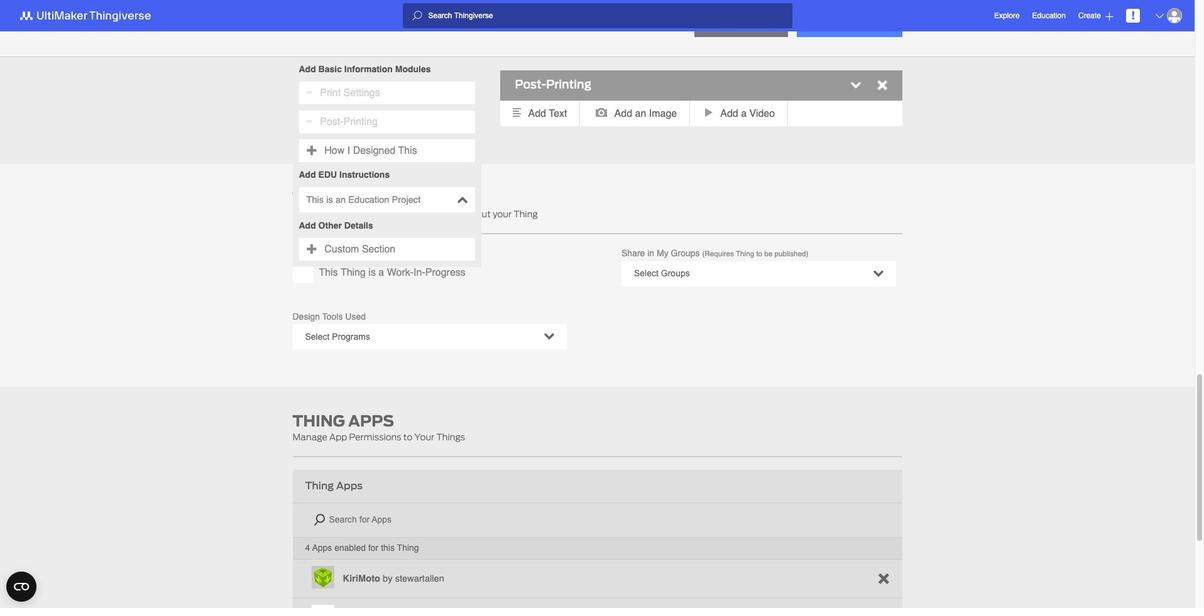 Task type: vqa. For each thing, say whether or not it's contained in the screenshot.
Designs
no



Task type: locate. For each thing, give the bounding box(es) containing it.
1 vertical spatial printing
[[344, 116, 378, 128]]

my
[[657, 248, 669, 258]]

0 vertical spatial this
[[398, 145, 417, 156]]

1 horizontal spatial post-printing
[[515, 76, 591, 93]]

add for add basic information modules
[[299, 64, 316, 74]]

post-
[[515, 76, 546, 93], [320, 116, 344, 128]]

apps inside thing apps manage app permissions to your things
[[348, 411, 394, 433]]

education
[[1032, 11, 1066, 20], [348, 195, 389, 205]]

Search Thingiverse text field
[[422, 11, 792, 21]]

2 vertical spatial apps
[[312, 543, 332, 553]]

0 vertical spatial text
[[568, 18, 587, 26]]

1 horizontal spatial post-
[[515, 76, 546, 93]]

this for this thing is a work-in-progress
[[319, 267, 338, 279]]

1 horizontal spatial printing
[[546, 76, 591, 93]]

1 horizontal spatial education
[[1032, 11, 1066, 20]]

0 vertical spatial to
[[756, 249, 762, 258]]

tell us more increase discoverability by sharing more about your thing
[[293, 187, 538, 219]]

0 horizontal spatial by
[[383, 574, 393, 584]]

&
[[739, 19, 745, 30]]

design
[[293, 312, 320, 322]]

an down 'add edu instructions'
[[336, 195, 346, 205]]

is left us at the top of the page
[[326, 195, 333, 205]]

thing right search control image
[[438, 11, 491, 33]]

0 vertical spatial post-printing
[[515, 76, 591, 93]]

save
[[713, 19, 736, 30]]

this up the increase
[[306, 195, 324, 205]]

more
[[362, 187, 412, 209]]

thing down manage
[[305, 479, 334, 494]]

apps
[[348, 411, 394, 433], [336, 479, 363, 494], [312, 543, 332, 553]]

4
[[305, 543, 310, 553]]

text for add text
[[549, 108, 567, 119]]

search control image
[[412, 11, 422, 21]]

0 horizontal spatial an
[[336, 195, 346, 205]]

education up discoverability
[[348, 195, 389, 205]]

1 horizontal spatial by
[[395, 209, 405, 219]]

1 horizontal spatial text
[[568, 18, 587, 26]]

how i designed this
[[322, 145, 417, 156]]

makerbot logo image
[[13, 8, 166, 23]]

apps right app
[[348, 411, 394, 433]]

1 vertical spatial to
[[403, 433, 412, 443]]

this down "custom"
[[319, 267, 338, 279]]

1 vertical spatial text
[[549, 108, 567, 119]]

this thing is a work-in-progress
[[319, 267, 466, 279]]

add an image
[[614, 108, 677, 119]]

add
[[299, 64, 316, 74], [528, 108, 546, 119], [614, 108, 632, 119], [720, 108, 738, 119], [299, 170, 316, 180], [299, 221, 316, 231]]

0 vertical spatial an
[[635, 108, 646, 119]]

basic
[[318, 64, 342, 74]]

designed
[[353, 145, 395, 156]]

is down section
[[369, 267, 376, 279]]

text
[[568, 18, 587, 26], [549, 108, 567, 119]]

by right kirimoto
[[383, 574, 393, 584]]

0 vertical spatial is
[[326, 195, 333, 205]]

a for new
[[381, 11, 392, 33]]

a for video
[[741, 108, 747, 119]]

text inside button
[[568, 18, 587, 26]]

2 vertical spatial this
[[319, 267, 338, 279]]

a left new
[[381, 11, 392, 33]]

thing right your
[[514, 209, 538, 219]]

print
[[320, 87, 341, 99]]

post- up add text
[[515, 76, 546, 93]]

thing
[[438, 11, 491, 33], [856, 19, 883, 30], [514, 209, 538, 219], [736, 249, 754, 258], [341, 267, 366, 279], [293, 411, 345, 433], [305, 479, 334, 494], [397, 543, 419, 553]]

post- down print
[[320, 116, 344, 128]]

this
[[398, 145, 417, 156], [306, 195, 324, 205], [319, 267, 338, 279]]

be
[[764, 249, 773, 258]]

thing left permissions at the left bottom of the page
[[293, 411, 345, 433]]

0 vertical spatial education
[[1032, 11, 1066, 20]]

view
[[747, 19, 769, 30]]

a left work-
[[379, 267, 384, 279]]

to
[[756, 249, 762, 258], [403, 433, 412, 443]]

printing
[[546, 76, 591, 93], [344, 116, 378, 128]]

add edu instructions
[[299, 170, 390, 180]]

apps for 4 apps enabled for this thing
[[312, 543, 332, 553]]

thing apps
[[305, 479, 363, 494]]

1 vertical spatial by
[[383, 574, 393, 584]]

printing up add text
[[546, 76, 591, 93]]

0 vertical spatial a
[[381, 11, 392, 33]]

thing left be
[[736, 249, 754, 258]]

by down project
[[395, 209, 405, 219]]

plusicon image
[[1106, 12, 1114, 20]]

to left be
[[756, 249, 762, 258]]

1 vertical spatial post-
[[320, 116, 344, 128]]

save & view button
[[695, 13, 788, 37]]

about
[[465, 209, 491, 219]]

print settings
[[317, 87, 380, 99]]

is
[[326, 195, 333, 205], [369, 267, 376, 279]]

a
[[381, 11, 392, 33], [741, 108, 747, 119], [379, 267, 384, 279]]

kirimoto
[[343, 574, 380, 584]]

publish
[[816, 19, 854, 30]]

by
[[395, 209, 405, 219], [383, 574, 393, 584]]

1 horizontal spatial to
[[756, 249, 762, 258]]

us
[[335, 187, 359, 209]]

modules
[[395, 64, 431, 74]]

creating a new thing
[[293, 11, 491, 33]]

share
[[622, 248, 645, 258]]

printing down settings
[[344, 116, 378, 128]]

to left your
[[403, 433, 412, 443]]

an
[[635, 108, 646, 119], [336, 195, 346, 205]]

publish thing
[[816, 19, 883, 30]]

thing apps manage app permissions to your things
[[293, 411, 465, 443]]

0 horizontal spatial post-
[[320, 116, 344, 128]]

open widget image
[[6, 572, 36, 602]]

0 vertical spatial post-
[[515, 76, 546, 93]]

this right designed
[[398, 145, 417, 156]]

0 vertical spatial by
[[395, 209, 405, 219]]

apps for thing apps manage app permissions to your things
[[348, 411, 394, 433]]

education left create
[[1032, 11, 1066, 20]]

thing right 'publish'
[[856, 19, 883, 30]]

manage
[[293, 433, 327, 443]]

0 vertical spatial apps
[[348, 411, 394, 433]]

1 vertical spatial is
[[369, 267, 376, 279]]

add text
[[528, 108, 567, 119]]

post-printing
[[515, 76, 591, 93], [317, 116, 378, 128]]

0 horizontal spatial post-printing
[[317, 116, 378, 128]]

apps down app
[[336, 479, 363, 494]]

permissions
[[349, 433, 401, 443]]

add for add other details
[[299, 221, 316, 231]]

0 horizontal spatial education
[[348, 195, 389, 205]]

your
[[493, 209, 512, 219]]

0 horizontal spatial to
[[403, 433, 412, 443]]

a left video
[[741, 108, 747, 119]]

this for this is an education project
[[306, 195, 324, 205]]

education link
[[1032, 9, 1066, 22]]

instructions
[[339, 170, 390, 180]]

in-
[[414, 267, 425, 279]]

to inside "share in my groups (requires thing to be published)"
[[756, 249, 762, 258]]

None text field
[[513, 0, 890, 12]]

0 horizontal spatial is
[[326, 195, 333, 205]]

post-printing up add text
[[515, 76, 591, 93]]

edu
[[318, 170, 337, 180]]

1 vertical spatial this
[[306, 195, 324, 205]]

1 vertical spatial a
[[741, 108, 747, 119]]

0 horizontal spatial text
[[549, 108, 567, 119]]

settings
[[344, 87, 380, 99]]

an left image
[[635, 108, 646, 119]]

by inside 'tell us more increase discoverability by sharing more about your thing'
[[395, 209, 405, 219]]

design tools used
[[293, 312, 366, 322]]

create button
[[1078, 5, 1114, 26]]

this
[[381, 543, 395, 553]]

0 horizontal spatial printing
[[344, 116, 378, 128]]

used
[[345, 312, 366, 322]]

add a video
[[720, 108, 775, 119]]

post-printing down print settings
[[317, 116, 378, 128]]

section
[[362, 244, 395, 255]]

apps right 4
[[312, 543, 332, 553]]

your
[[415, 433, 434, 443]]

1 vertical spatial apps
[[336, 479, 363, 494]]



Task type: describe. For each thing, give the bounding box(es) containing it.
project
[[392, 195, 421, 205]]

!
[[1131, 9, 1135, 22]]

(requires
[[702, 249, 734, 258]]

thing inside 'tell us more increase discoverability by sharing more about your thing'
[[514, 209, 538, 219]]

avatar image
[[1167, 8, 1182, 23]]

preview text button
[[513, 12, 606, 33]]

tell
[[293, 187, 332, 209]]

how
[[324, 145, 345, 156]]

i
[[347, 145, 350, 156]]

work-
[[387, 267, 414, 279]]

thing right this
[[397, 543, 419, 553]]

explore
[[994, 11, 1020, 20]]

app
[[329, 433, 347, 443]]

kirimoto by stewartallen
[[343, 574, 444, 584]]

new
[[396, 11, 435, 33]]

more
[[440, 209, 463, 219]]

progress
[[425, 267, 466, 279]]

Search for Apps text field
[[305, 509, 491, 531]]

custom
[[324, 244, 359, 255]]

other
[[318, 221, 342, 231]]

cancel link
[[656, 21, 688, 30]]

to inside thing apps manage app permissions to your things
[[403, 433, 412, 443]]

0 vertical spatial printing
[[546, 76, 591, 93]]

video
[[749, 108, 775, 119]]

2 vertical spatial a
[[379, 267, 384, 279]]

things
[[436, 433, 465, 443]]

share in my groups (requires thing to be published)
[[622, 248, 808, 258]]

increase
[[293, 209, 329, 219]]

! link
[[1126, 9, 1140, 23]]

thing inside publish thing button
[[856, 19, 883, 30]]

preview
[[531, 18, 566, 26]]

publish thing button
[[797, 13, 902, 37]]

for
[[368, 543, 379, 553]]

stewartallen
[[395, 574, 444, 584]]

text for preview text
[[568, 18, 587, 26]]

1 vertical spatial post-printing
[[317, 116, 378, 128]]

cancel
[[656, 21, 688, 30]]

add for add edu instructions
[[299, 170, 316, 180]]

add other details
[[299, 221, 373, 231]]

preview text
[[531, 18, 587, 26]]

discoverability
[[331, 209, 393, 219]]

thing inside thing apps manage app permissions to your things
[[293, 411, 345, 433]]

4 apps enabled for this thing
[[305, 543, 419, 553]]

groups
[[671, 248, 700, 258]]

information
[[344, 64, 393, 74]]

add for add text
[[528, 108, 546, 119]]

save & view
[[713, 19, 769, 30]]

1 vertical spatial an
[[336, 195, 346, 205]]

image
[[649, 108, 677, 119]]

sharing
[[407, 209, 438, 219]]

published)
[[775, 249, 808, 258]]

thing down custom section
[[341, 267, 366, 279]]

creating
[[293, 11, 377, 33]]

add basic information modules
[[299, 64, 431, 74]]

add for add a video
[[720, 108, 738, 119]]

details
[[344, 221, 373, 231]]

enabled
[[334, 543, 366, 553]]

add for add an image
[[614, 108, 632, 119]]

explore button
[[994, 5, 1020, 26]]

1 horizontal spatial is
[[369, 267, 376, 279]]

thing inside "share in my groups (requires thing to be published)"
[[736, 249, 754, 258]]

apps for thing apps
[[336, 479, 363, 494]]

tools
[[322, 312, 343, 322]]

create
[[1078, 11, 1101, 20]]

1 horizontal spatial an
[[635, 108, 646, 119]]

1 vertical spatial education
[[348, 195, 389, 205]]

custom section
[[322, 244, 395, 255]]

in
[[648, 248, 654, 258]]

this is an education project
[[306, 195, 421, 205]]



